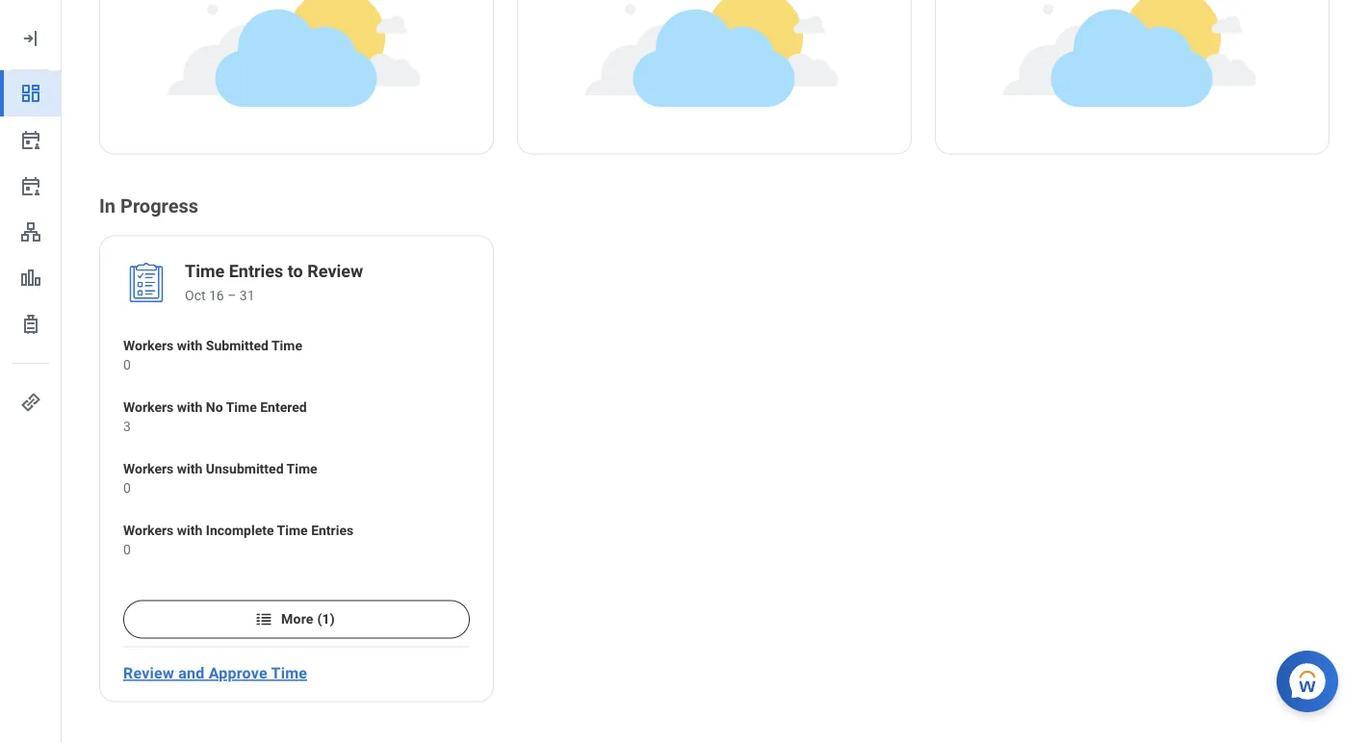 Task type: locate. For each thing, give the bounding box(es) containing it.
time right incomplete
[[277, 524, 308, 539]]

(1)
[[317, 612, 335, 628]]

2 0 from the top
[[123, 481, 131, 497]]

review inside button
[[123, 665, 174, 683]]

1 vertical spatial calendar user solid image
[[19, 174, 42, 197]]

workers with submitted time 0 workers with no time entered 3 workers with unsubmitted time 0 workers with incomplete time entries 0
[[123, 339, 354, 559]]

submitted
[[206, 339, 269, 354]]

1 horizontal spatial entries
[[311, 524, 354, 539]]

entries up (1)
[[311, 524, 354, 539]]

with left unsubmitted
[[177, 462, 203, 478]]

review right to
[[308, 261, 363, 282]]

time right unsubmitted
[[287, 462, 318, 478]]

with left "no"
[[177, 400, 203, 416]]

1 vertical spatial entries
[[311, 524, 354, 539]]

0 vertical spatial calendar user solid image
[[19, 128, 42, 151]]

entries
[[229, 261, 284, 282], [311, 524, 354, 539]]

entries inside "time entries to review oct 16 – 31"
[[229, 261, 284, 282]]

workday assistant region
[[1277, 643, 1347, 713]]

time
[[185, 261, 225, 282], [272, 339, 302, 354], [226, 400, 257, 416], [287, 462, 318, 478], [277, 524, 308, 539], [271, 665, 308, 683]]

2 workers from the top
[[123, 400, 174, 416]]

time right approve
[[271, 665, 308, 683]]

view team image
[[19, 221, 42, 244]]

with left incomplete
[[177, 524, 203, 539]]

review left the and
[[123, 665, 174, 683]]

0 vertical spatial 0
[[123, 358, 131, 374]]

time up oct
[[185, 261, 225, 282]]

progress
[[120, 195, 199, 218]]

time right "no"
[[226, 400, 257, 416]]

1 vertical spatial review
[[123, 665, 174, 683]]

0
[[123, 358, 131, 374], [123, 481, 131, 497], [123, 543, 131, 559]]

–
[[228, 288, 236, 304]]

entered
[[260, 400, 307, 416]]

no
[[206, 400, 223, 416]]

calendar user solid image down dashboard icon at the top of the page
[[19, 128, 42, 151]]

0 horizontal spatial review
[[123, 665, 174, 683]]

incomplete
[[206, 524, 274, 539]]

review
[[308, 261, 363, 282], [123, 665, 174, 683]]

0 vertical spatial entries
[[229, 261, 284, 282]]

entries up 31
[[229, 261, 284, 282]]

with left submitted
[[177, 339, 203, 354]]

calendar user solid image
[[19, 128, 42, 151], [19, 174, 42, 197]]

calendar user solid image up 'view team' icon
[[19, 174, 42, 197]]

time inside button
[[271, 665, 308, 683]]

0 vertical spatial review
[[308, 261, 363, 282]]

0 horizontal spatial entries
[[229, 261, 284, 282]]

1 horizontal spatial review
[[308, 261, 363, 282]]

more (1)
[[281, 612, 335, 628]]

with
[[177, 339, 203, 354], [177, 400, 203, 416], [177, 462, 203, 478], [177, 524, 203, 539]]

1 0 from the top
[[123, 358, 131, 374]]

2 vertical spatial 0
[[123, 543, 131, 559]]

3
[[123, 419, 131, 435]]

4 workers from the top
[[123, 524, 174, 539]]

navigation pane region
[[0, 0, 62, 744]]

workers
[[123, 339, 174, 354], [123, 400, 174, 416], [123, 462, 174, 478], [123, 524, 174, 539]]

1 vertical spatial 0
[[123, 481, 131, 497]]

oct
[[185, 288, 206, 304]]

and
[[178, 665, 205, 683]]



Task type: describe. For each thing, give the bounding box(es) containing it.
time inside "time entries to review oct 16 – 31"
[[185, 261, 225, 282]]

review and approve time button
[[116, 655, 315, 694]]

4 with from the top
[[177, 524, 203, 539]]

in progress
[[99, 195, 199, 218]]

in
[[99, 195, 116, 218]]

3 with from the top
[[177, 462, 203, 478]]

2 with from the top
[[177, 400, 203, 416]]

oct 16 – 31 element
[[185, 287, 363, 306]]

to
[[288, 261, 303, 282]]

1 calendar user solid image from the top
[[19, 128, 42, 151]]

dashboard image
[[19, 82, 42, 105]]

3 workers from the top
[[123, 462, 174, 478]]

more (1) button
[[123, 601, 470, 640]]

time entries to review oct 16 – 31
[[185, 261, 363, 304]]

time entries to review element
[[185, 260, 363, 287]]

16
[[209, 288, 224, 304]]

task timeoff image
[[19, 313, 42, 336]]

31
[[240, 288, 255, 304]]

chart image
[[19, 267, 42, 290]]

transformation import image
[[19, 27, 42, 50]]

list view image
[[254, 611, 274, 630]]

2 calendar user solid image from the top
[[19, 174, 42, 197]]

entries inside workers with submitted time 0 workers with no time entered 3 workers with unsubmitted time 0 workers with incomplete time entries 0
[[311, 524, 354, 539]]

approve
[[209, 665, 268, 683]]

3 0 from the top
[[123, 543, 131, 559]]

time right submitted
[[272, 339, 302, 354]]

more
[[281, 612, 314, 628]]

1 with from the top
[[177, 339, 203, 354]]

1 workers from the top
[[123, 339, 174, 354]]

unsubmitted
[[206, 462, 284, 478]]

review inside "time entries to review oct 16 – 31"
[[308, 261, 363, 282]]

link image
[[19, 391, 42, 414]]

review and approve time
[[123, 665, 308, 683]]



Task type: vqa. For each thing, say whether or not it's contained in the screenshot.
rightmost Title
no



